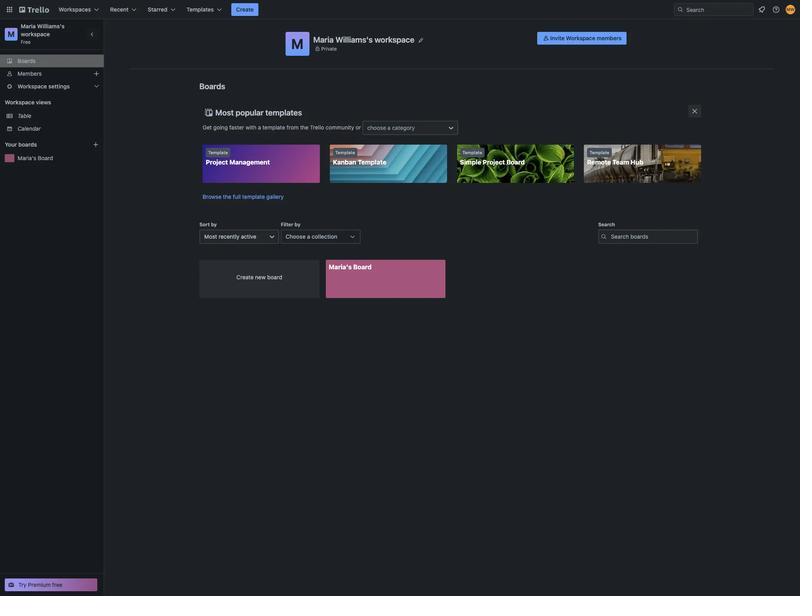 Task type: describe. For each thing, give the bounding box(es) containing it.
or
[[356, 124, 361, 131]]

members
[[18, 70, 42, 77]]

board inside template simple project board
[[506, 159, 525, 166]]

workspaces
[[59, 6, 91, 13]]

williams's for maria williams's workspace
[[336, 35, 373, 44]]

members
[[597, 35, 622, 41]]

0 vertical spatial template
[[262, 124, 285, 131]]

primary element
[[0, 0, 800, 19]]

1 vertical spatial template
[[242, 193, 265, 200]]

community
[[326, 124, 354, 131]]

maria for maria williams's workspace
[[313, 35, 334, 44]]

1 vertical spatial the
[[223, 193, 231, 200]]

with
[[246, 124, 256, 131]]

1 horizontal spatial the
[[300, 124, 308, 131]]

recent
[[110, 6, 129, 13]]

templates
[[265, 108, 302, 117]]

workspace settings button
[[0, 80, 104, 93]]

workspaces button
[[54, 3, 104, 16]]

your
[[5, 141, 17, 148]]

get going faster with a template from the trello community or
[[203, 124, 362, 131]]

template project management
[[206, 150, 270, 166]]

hub
[[631, 159, 643, 166]]

choose a category
[[367, 124, 415, 131]]

maria williams's workspace free
[[21, 23, 66, 45]]

m for m link
[[8, 30, 15, 39]]

collection
[[312, 233, 337, 240]]

browse the full template gallery
[[203, 193, 284, 200]]

filter
[[281, 222, 293, 228]]

choose
[[286, 233, 306, 240]]

invite workspace members
[[550, 35, 622, 41]]

workspace navigation collapse icon image
[[87, 29, 98, 40]]

maria williams (mariawilliams94) image
[[786, 5, 795, 14]]

most for most popular templates
[[215, 108, 234, 117]]

template for kanban
[[335, 150, 355, 155]]

maria williams's workspace
[[313, 35, 414, 44]]

0 notifications image
[[757, 5, 767, 14]]

choose a collection
[[286, 233, 337, 240]]

category
[[392, 124, 415, 131]]

0 vertical spatial maria's board
[[18, 155, 53, 162]]

0 vertical spatial maria's board link
[[18, 154, 99, 162]]

full
[[233, 193, 241, 200]]

0 vertical spatial boards
[[18, 57, 36, 64]]

choose
[[367, 124, 386, 131]]

recent button
[[105, 3, 141, 16]]

1 vertical spatial maria's
[[329, 264, 352, 271]]

get
[[203, 124, 212, 131]]

try premium free
[[18, 582, 62, 589]]

a for choose a collection
[[307, 233, 310, 240]]

workspace for views
[[5, 99, 35, 106]]

members link
[[0, 67, 104, 80]]

starred button
[[143, 3, 180, 16]]

williams's for maria williams's workspace free
[[37, 23, 65, 30]]

workspace views
[[5, 99, 51, 106]]

private
[[321, 46, 337, 52]]

m button
[[285, 32, 309, 56]]

workspace for maria williams's workspace free
[[21, 31, 50, 37]]

template remote team hub
[[587, 150, 643, 166]]

faster
[[229, 124, 244, 131]]

trello
[[310, 124, 324, 131]]

management
[[229, 159, 270, 166]]

free
[[52, 582, 62, 589]]

your boards with 1 items element
[[5, 140, 81, 150]]

gallery
[[266, 193, 284, 200]]

Search field
[[684, 4, 753, 16]]

Search text field
[[598, 230, 698, 244]]

from
[[287, 124, 299, 131]]

recently
[[219, 233, 239, 240]]

m link
[[5, 28, 18, 41]]

sort
[[199, 222, 210, 228]]

template kanban template
[[333, 150, 386, 166]]

premium
[[28, 582, 51, 589]]

board
[[267, 274, 282, 281]]

table
[[18, 112, 31, 119]]

team
[[613, 159, 629, 166]]

search
[[598, 222, 615, 228]]



Task type: locate. For each thing, give the bounding box(es) containing it.
invite workspace members button
[[537, 32, 626, 45]]

m for m button
[[291, 35, 303, 52]]

templates button
[[182, 3, 227, 16]]

williams's
[[37, 23, 65, 30], [336, 35, 373, 44]]

workspace inside button
[[566, 35, 595, 41]]

0 horizontal spatial a
[[258, 124, 261, 131]]

simple
[[460, 159, 481, 166]]

maria's down boards
[[18, 155, 36, 162]]

boards
[[18, 57, 36, 64], [199, 82, 225, 91]]

0 horizontal spatial m
[[8, 30, 15, 39]]

m
[[8, 30, 15, 39], [291, 35, 303, 52]]

maria inside maria williams's workspace free
[[21, 23, 36, 30]]

maria's board
[[18, 155, 53, 162], [329, 264, 372, 271]]

most down sort by
[[204, 233, 217, 240]]

choose a collection button
[[281, 230, 361, 244]]

1 vertical spatial workspace
[[18, 83, 47, 90]]

1 vertical spatial maria's board link
[[326, 260, 446, 298]]

sort by
[[199, 222, 217, 228]]

template up remote
[[590, 150, 609, 155]]

0 horizontal spatial boards
[[18, 57, 36, 64]]

template inside template simple project board
[[462, 150, 482, 155]]

the left full
[[223, 193, 231, 200]]

template down templates
[[262, 124, 285, 131]]

create
[[236, 6, 254, 13], [236, 274, 254, 281]]

1 vertical spatial williams's
[[336, 35, 373, 44]]

0 horizontal spatial maria's board
[[18, 155, 53, 162]]

0 vertical spatial maria
[[21, 23, 36, 30]]

popular
[[236, 108, 264, 117]]

filter by
[[281, 222, 300, 228]]

0 horizontal spatial workspace
[[21, 31, 50, 37]]

create button
[[231, 3, 259, 16]]

1 vertical spatial maria
[[313, 35, 334, 44]]

2 horizontal spatial a
[[388, 124, 391, 131]]

views
[[36, 99, 51, 106]]

your boards
[[5, 141, 37, 148]]

try premium free button
[[5, 579, 97, 592]]

2 vertical spatial workspace
[[5, 99, 35, 106]]

1 horizontal spatial williams's
[[336, 35, 373, 44]]

project right simple
[[483, 159, 505, 166]]

workspace for maria williams's workspace
[[375, 35, 414, 44]]

m left "private"
[[291, 35, 303, 52]]

free
[[21, 39, 31, 45]]

workspace up table
[[5, 99, 35, 106]]

sm image
[[542, 34, 550, 42]]

template right kanban
[[358, 159, 386, 166]]

workspace inside dropdown button
[[18, 83, 47, 90]]

williams's inside maria williams's workspace free
[[37, 23, 65, 30]]

boards link
[[0, 55, 104, 67]]

by for sort by
[[211, 222, 217, 228]]

create for create new board
[[236, 274, 254, 281]]

new
[[255, 274, 266, 281]]

workspace down primary element
[[375, 35, 414, 44]]

by for filter by
[[295, 222, 300, 228]]

template right full
[[242, 193, 265, 200]]

template inside template project management
[[208, 150, 228, 155]]

the
[[300, 124, 308, 131], [223, 193, 231, 200]]

maria's down 'collection'
[[329, 264, 352, 271]]

m inside m link
[[8, 30, 15, 39]]

williams's up "private"
[[336, 35, 373, 44]]

1 vertical spatial maria's board
[[329, 264, 372, 271]]

calendar
[[18, 125, 41, 132]]

most for most recently active
[[204, 233, 217, 240]]

most recently active
[[204, 233, 256, 240]]

1 horizontal spatial maria
[[313, 35, 334, 44]]

1 horizontal spatial by
[[295, 222, 300, 228]]

0 horizontal spatial the
[[223, 193, 231, 200]]

template inside template remote team hub
[[590, 150, 609, 155]]

template down going on the top of page
[[208, 150, 228, 155]]

by
[[211, 222, 217, 228], [295, 222, 300, 228]]

a
[[258, 124, 261, 131], [388, 124, 391, 131], [307, 233, 310, 240]]

0 horizontal spatial project
[[206, 159, 228, 166]]

0 vertical spatial the
[[300, 124, 308, 131]]

create inside button
[[236, 6, 254, 13]]

maria
[[21, 23, 36, 30], [313, 35, 334, 44]]

back to home image
[[19, 3, 49, 16]]

project inside template project management
[[206, 159, 228, 166]]

search image
[[677, 6, 684, 13]]

create new board
[[236, 274, 282, 281]]

workspace for settings
[[18, 83, 47, 90]]

a for choose a category
[[388, 124, 391, 131]]

workspace right invite
[[566, 35, 595, 41]]

calendar link
[[18, 125, 99, 133]]

workspace
[[21, 31, 50, 37], [375, 35, 414, 44]]

try
[[18, 582, 26, 589]]

0 vertical spatial williams's
[[37, 23, 65, 30]]

template for project
[[208, 150, 228, 155]]

2 by from the left
[[295, 222, 300, 228]]

0 horizontal spatial board
[[38, 155, 53, 162]]

workspace inside maria williams's workspace free
[[21, 31, 50, 37]]

most
[[215, 108, 234, 117], [204, 233, 217, 240]]

template for simple
[[462, 150, 482, 155]]

maria williams's workspace link
[[21, 23, 66, 37]]

1 vertical spatial most
[[204, 233, 217, 240]]

workspace settings
[[18, 83, 70, 90]]

1 horizontal spatial project
[[483, 159, 505, 166]]

most up going on the top of page
[[215, 108, 234, 117]]

template up simple
[[462, 150, 482, 155]]

a inside button
[[307, 233, 310, 240]]

workspace up free
[[21, 31, 50, 37]]

maria for maria williams's workspace free
[[21, 23, 36, 30]]

starred
[[148, 6, 167, 13]]

0 vertical spatial workspace
[[566, 35, 595, 41]]

workspace
[[566, 35, 595, 41], [18, 83, 47, 90], [5, 99, 35, 106]]

workspace down members
[[18, 83, 47, 90]]

kanban
[[333, 159, 356, 166]]

2 horizontal spatial board
[[506, 159, 525, 166]]

1 horizontal spatial m
[[291, 35, 303, 52]]

browse the full template gallery link
[[203, 193, 284, 200]]

1 horizontal spatial maria's
[[329, 264, 352, 271]]

project inside template simple project board
[[483, 159, 505, 166]]

open information menu image
[[772, 6, 780, 14]]

create for create
[[236, 6, 254, 13]]

maria's board link
[[18, 154, 99, 162], [326, 260, 446, 298]]

template up kanban
[[335, 150, 355, 155]]

0 vertical spatial maria's
[[18, 155, 36, 162]]

maria's
[[18, 155, 36, 162], [329, 264, 352, 271]]

0 horizontal spatial maria's board link
[[18, 154, 99, 162]]

add board image
[[93, 142, 99, 148]]

template for remote
[[590, 150, 609, 155]]

0 horizontal spatial williams's
[[37, 23, 65, 30]]

by right sort on the top left of the page
[[211, 222, 217, 228]]

1 create from the top
[[236, 6, 254, 13]]

1 project from the left
[[206, 159, 228, 166]]

0 horizontal spatial maria's
[[18, 155, 36, 162]]

0 horizontal spatial by
[[211, 222, 217, 228]]

going
[[213, 124, 228, 131]]

1 horizontal spatial workspace
[[375, 35, 414, 44]]

project
[[206, 159, 228, 166], [483, 159, 505, 166]]

1 horizontal spatial maria's board
[[329, 264, 372, 271]]

remote
[[587, 159, 611, 166]]

2 project from the left
[[483, 159, 505, 166]]

2 create from the top
[[236, 274, 254, 281]]

template simple project board
[[460, 150, 525, 166]]

settings
[[48, 83, 70, 90]]

active
[[241, 233, 256, 240]]

0 horizontal spatial maria
[[21, 23, 36, 30]]

boards
[[18, 141, 37, 148]]

table link
[[18, 112, 99, 120]]

invite
[[550, 35, 565, 41]]

1 vertical spatial boards
[[199, 82, 225, 91]]

templates
[[187, 6, 214, 13]]

most popular templates
[[215, 108, 302, 117]]

m left maria williams's workspace free
[[8, 30, 15, 39]]

1 horizontal spatial boards
[[199, 82, 225, 91]]

0 vertical spatial create
[[236, 6, 254, 13]]

template
[[262, 124, 285, 131], [242, 193, 265, 200]]

the right from
[[300, 124, 308, 131]]

1 horizontal spatial board
[[353, 264, 372, 271]]

by right filter
[[295, 222, 300, 228]]

board
[[38, 155, 53, 162], [506, 159, 525, 166], [353, 264, 372, 271]]

m inside m button
[[291, 35, 303, 52]]

williams's down back to home image
[[37, 23, 65, 30]]

1 vertical spatial create
[[236, 274, 254, 281]]

browse
[[203, 193, 222, 200]]

maria up free
[[21, 23, 36, 30]]

1 by from the left
[[211, 222, 217, 228]]

maria up "private"
[[313, 35, 334, 44]]

project left management
[[206, 159, 228, 166]]

1 horizontal spatial a
[[307, 233, 310, 240]]

0 vertical spatial most
[[215, 108, 234, 117]]

1 horizontal spatial maria's board link
[[326, 260, 446, 298]]



Task type: vqa. For each thing, say whether or not it's contained in the screenshot.
Maria's
yes



